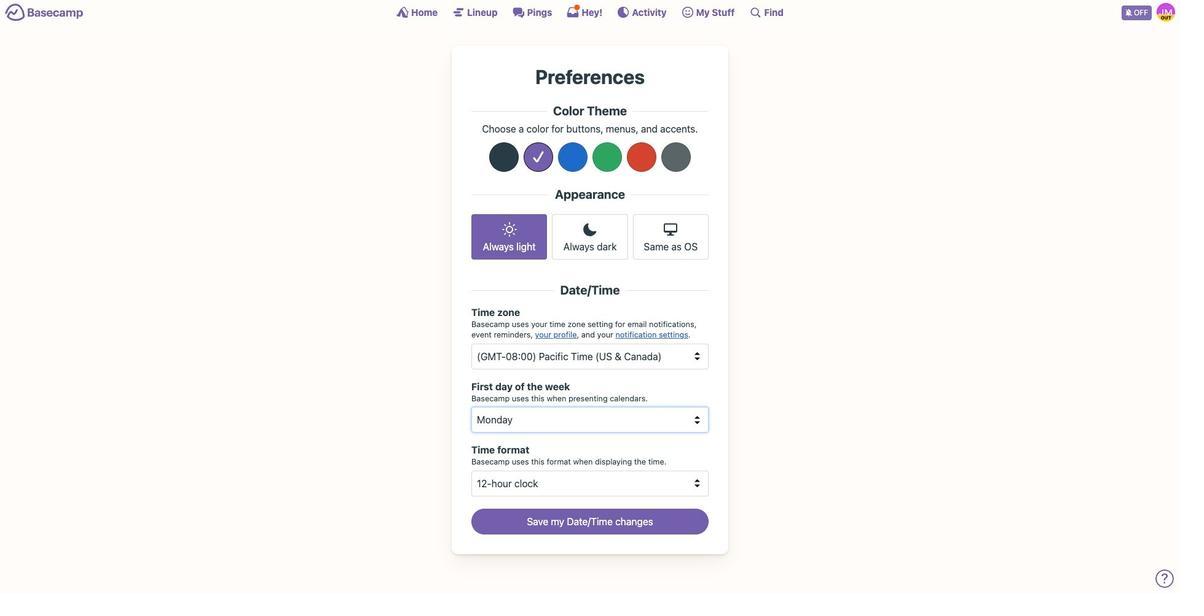 Task type: describe. For each thing, give the bounding box(es) containing it.
jer mill image
[[1157, 3, 1175, 22]]

keyboard shortcut: ⌘ + / image
[[749, 6, 762, 18]]

switch accounts image
[[5, 3, 84, 22]]



Task type: vqa. For each thing, say whether or not it's contained in the screenshot.
submit
yes



Task type: locate. For each thing, give the bounding box(es) containing it.
None submit
[[471, 509, 709, 535]]

main element
[[0, 0, 1180, 24]]



